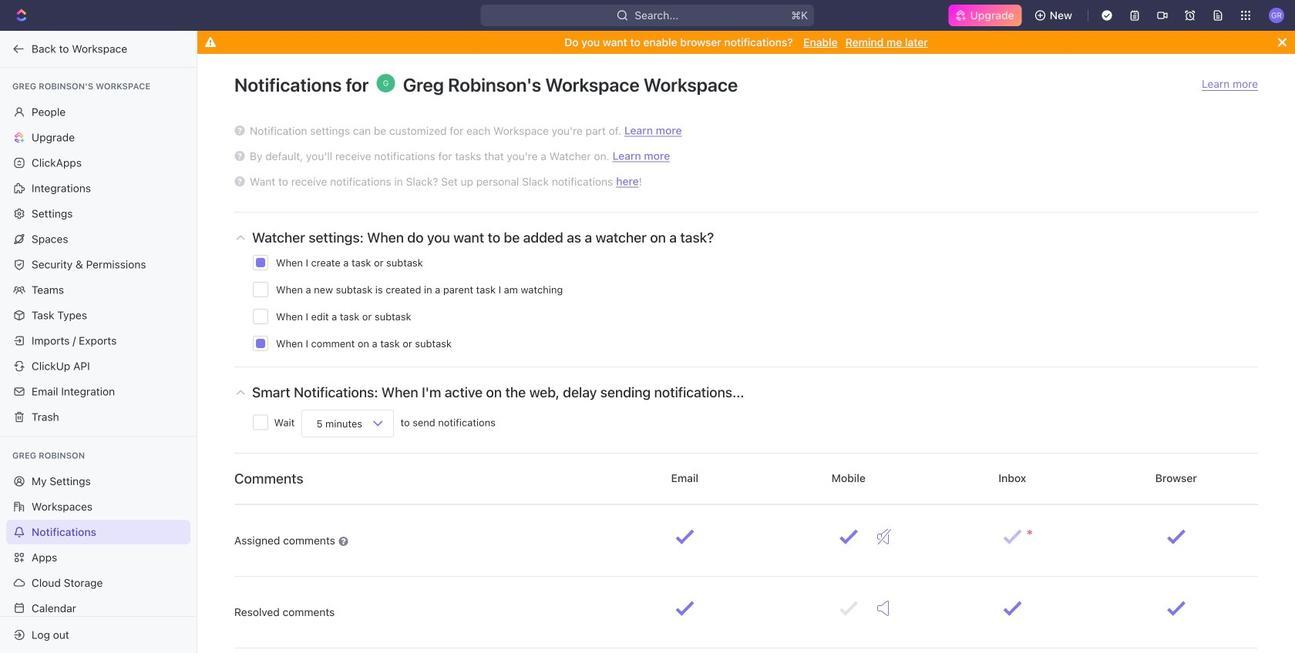 Task type: vqa. For each thing, say whether or not it's contained in the screenshot.
on Image
yes



Task type: describe. For each thing, give the bounding box(es) containing it.
on image
[[877, 602, 889, 617]]

off image
[[877, 530, 891, 545]]



